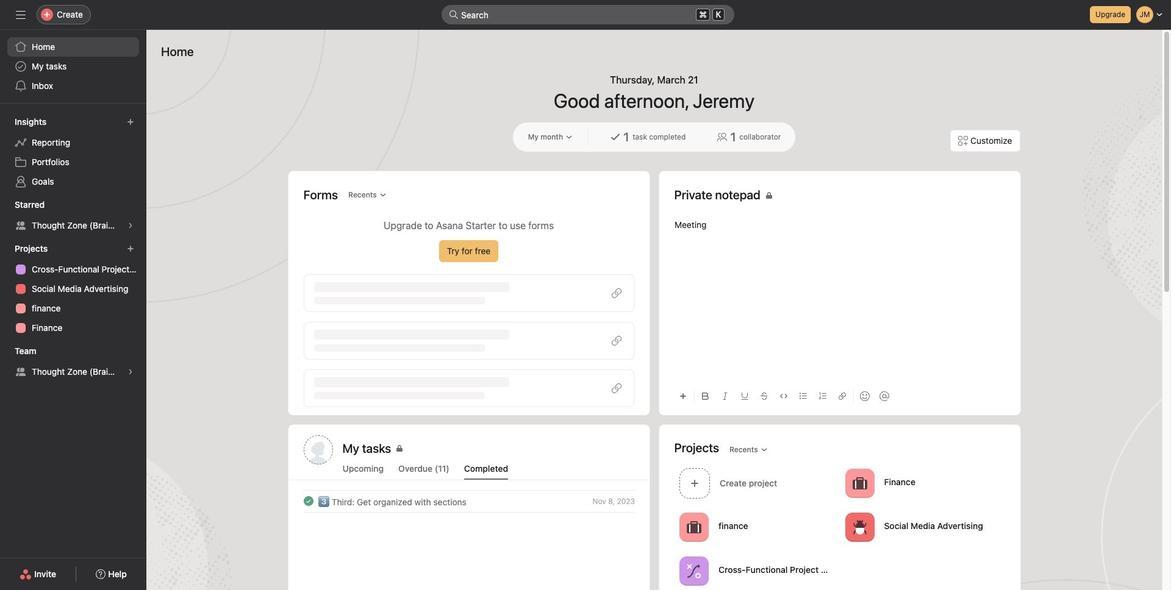 Task type: describe. For each thing, give the bounding box(es) containing it.
numbered list image
[[819, 393, 826, 400]]

projects element
[[0, 238, 146, 340]]

briefcase image
[[852, 476, 867, 491]]

global element
[[0, 30, 146, 103]]

briefcase image
[[686, 520, 701, 535]]

bulleted list image
[[799, 393, 807, 400]]

prominent image
[[449, 10, 459, 20]]

hide sidebar image
[[16, 10, 26, 20]]

new project or portfolio image
[[127, 245, 134, 253]]

new insights image
[[127, 118, 134, 126]]

starred element
[[0, 194, 146, 238]]

code image
[[780, 393, 787, 400]]

insights element
[[0, 111, 146, 194]]

Search tasks, projects, and more text field
[[442, 5, 734, 24]]

at mention image
[[879, 392, 889, 401]]

Completed checkbox
[[301, 494, 316, 509]]

1 horizontal spatial list item
[[674, 465, 840, 502]]



Task type: vqa. For each thing, say whether or not it's contained in the screenshot.
1st My from the bottom
no



Task type: locate. For each thing, give the bounding box(es) containing it.
2 see details, thought zone (brainstorm space) image from the top
[[127, 368, 134, 376]]

italics image
[[721, 393, 729, 400]]

see details, thought zone (brainstorm space) image for starred element
[[127, 222, 134, 229]]

toolbar
[[674, 382, 1005, 410]]

bug image
[[852, 520, 867, 535]]

completed image
[[301, 494, 316, 509]]

underline image
[[741, 393, 748, 400]]

line_and_symbols image
[[686, 564, 701, 579]]

see details, thought zone (brainstorm space) image for teams element
[[127, 368, 134, 376]]

teams element
[[0, 340, 146, 384]]

0 vertical spatial see details, thought zone (brainstorm space) image
[[127, 222, 134, 229]]

1 see details, thought zone (brainstorm space) image from the top
[[127, 222, 134, 229]]

1 vertical spatial see details, thought zone (brainstorm space) image
[[127, 368, 134, 376]]

see details, thought zone (brainstorm space) image
[[127, 222, 134, 229], [127, 368, 134, 376]]

see details, thought zone (brainstorm space) image inside starred element
[[127, 222, 134, 229]]

link image
[[838, 393, 846, 400]]

None field
[[442, 5, 734, 24]]

list item
[[674, 465, 840, 502], [289, 490, 649, 512]]

insert an object image
[[679, 393, 686, 400]]

add profile photo image
[[303, 435, 333, 465]]

strikethrough image
[[760, 393, 768, 400]]

see details, thought zone (brainstorm space) image inside teams element
[[127, 368, 134, 376]]

bold image
[[702, 393, 709, 400]]

0 horizontal spatial list item
[[289, 490, 649, 512]]



